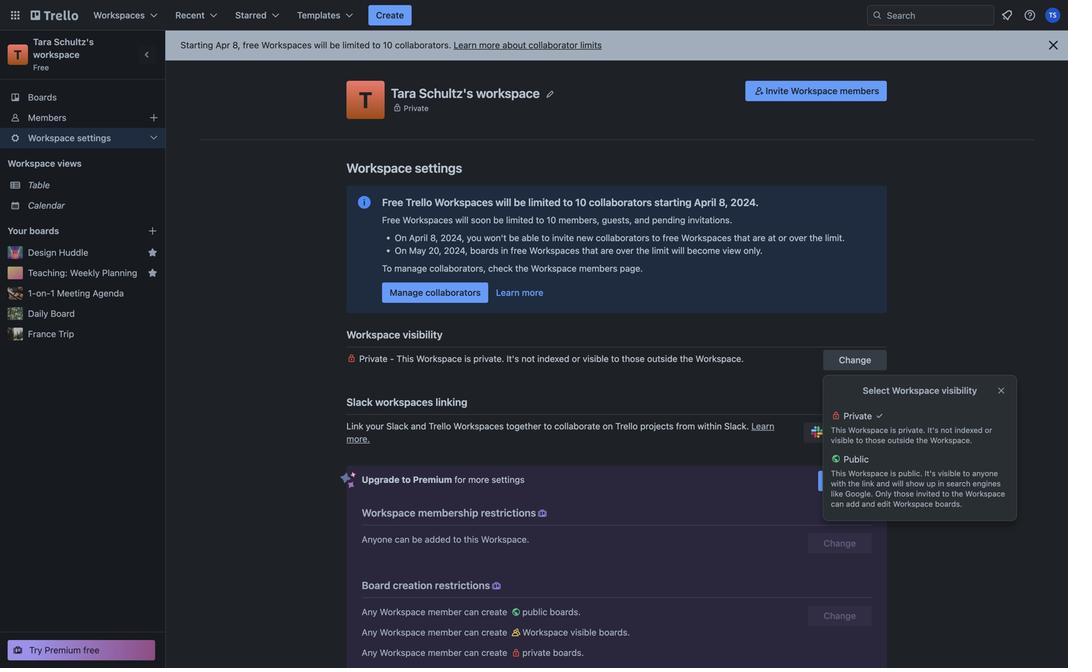 Task type: locate. For each thing, give the bounding box(es) containing it.
schultz's down collaborators.
[[419, 85, 474, 100]]

the inside this workspace is private. it's not indexed or visible to those outside the workspace.
[[917, 436, 929, 445]]

may
[[409, 245, 426, 256]]

change button down add
[[809, 533, 872, 554]]

this right the -
[[397, 353, 414, 364]]

collaborators inside on april 8, 2024, you won't be able to invite new collaborators to free workspaces that are at or over the limit. on may 20, 2024, boards in free workspaces that are over the limit will become view only.
[[596, 233, 650, 243]]

upgrade inside button
[[832, 476, 869, 486]]

1 member from the top
[[428, 607, 462, 617]]

is up linking
[[465, 353, 471, 364]]

daily
[[28, 308, 48, 319]]

boards up design
[[29, 226, 59, 236]]

workspaces up the 20,
[[403, 215, 453, 225]]

0 horizontal spatial or
[[572, 353, 581, 364]]

learn right slack. on the bottom right
[[752, 421, 775, 431]]

starred icon image
[[148, 248, 158, 258], [148, 268, 158, 278]]

be left able
[[509, 233, 520, 243]]

private up add to slack
[[844, 411, 873, 421]]

1 horizontal spatial learn
[[496, 287, 520, 298]]

3 create from the top
[[482, 647, 508, 658]]

1 horizontal spatial members
[[841, 86, 880, 96]]

t inside t link
[[14, 47, 22, 62]]

public boards.
[[523, 607, 581, 617]]

0 vertical spatial member
[[428, 607, 462, 617]]

or inside this workspace is private. it's not indexed or visible to those outside the workspace.
[[986, 426, 993, 435]]

france trip link
[[28, 328, 158, 340]]

members
[[28, 112, 66, 123]]

1 vertical spatial is
[[891, 426, 897, 435]]

for
[[455, 474, 466, 485]]

2 vertical spatial 10
[[547, 215, 557, 225]]

will left the soon
[[456, 215, 469, 225]]

public.
[[899, 469, 923, 478]]

over up the page.
[[616, 245, 634, 256]]

8, inside on april 8, 2024, you won't be able to invite new collaborators to free workspaces that are at or over the limit. on may 20, 2024, boards in free workspaces that are over the limit will become view only.
[[431, 233, 438, 243]]

limited for workspaces
[[506, 215, 534, 225]]

0 vertical spatial limited
[[343, 40, 370, 50]]

new
[[577, 233, 594, 243]]

pending
[[653, 215, 686, 225]]

workspaces up workspace navigation collapse icon
[[94, 10, 145, 20]]

it's inside this workspace is private. it's not indexed or visible to those outside the workspace.
[[928, 426, 939, 435]]

0 vertical spatial those
[[622, 353, 645, 364]]

tara right t link
[[33, 37, 52, 47]]

2 vertical spatial member
[[428, 647, 462, 658]]

indexed
[[538, 353, 570, 364], [955, 426, 983, 435]]

added
[[425, 534, 451, 545]]

private right t button
[[404, 104, 429, 112]]

8, for on april 8, 2024, you won't be able to invite new collaborators to free workspaces that are at or over the limit. on may 20, 2024, boards in free workspaces that are over the limit will become view only.
[[431, 233, 438, 243]]

create for public boards.
[[482, 607, 508, 617]]

daily board link
[[28, 307, 158, 320]]

trello
[[406, 196, 432, 208], [429, 421, 451, 431], [616, 421, 638, 431]]

not
[[522, 353, 535, 364], [941, 426, 953, 435]]

over
[[790, 233, 808, 243], [616, 245, 634, 256]]

8,
[[233, 40, 241, 50], [719, 196, 729, 208], [431, 233, 438, 243]]

0 vertical spatial any workspace member can create
[[362, 607, 510, 617]]

members,
[[559, 215, 600, 225]]

is right add to slack
[[891, 426, 897, 435]]

can inside public this workspace is public. it's visible to anyone with the link and will show up in search engines like google. only those invited to the workspace can add and edit workspace boards.
[[832, 499, 845, 508]]

tara for tara schultz's workspace free
[[33, 37, 52, 47]]

starting
[[181, 40, 213, 50]]

can for private boards.
[[465, 647, 479, 658]]

limited
[[343, 40, 370, 50], [529, 196, 561, 208], [506, 215, 534, 225]]

will down templates
[[314, 40, 328, 50]]

free inside try premium free button
[[83, 645, 100, 655]]

1 vertical spatial boards
[[471, 245, 499, 256]]

link your slack and trello workspaces together to collaborate on trello projects from within slack.
[[347, 421, 750, 431]]

primary element
[[0, 0, 1069, 31]]

your
[[366, 421, 384, 431]]

schultz's inside tara schultz's workspace free
[[54, 37, 94, 47]]

1 vertical spatial on
[[395, 245, 407, 256]]

0 vertical spatial t
[[14, 47, 22, 62]]

workspace inside button
[[791, 86, 838, 96]]

back to home image
[[31, 5, 78, 25]]

2 any workspace member can create from the top
[[362, 627, 510, 638]]

8, up the 20,
[[431, 233, 438, 243]]

1 horizontal spatial indexed
[[955, 426, 983, 435]]

from
[[677, 421, 696, 431]]

8, left the 2024.
[[719, 196, 729, 208]]

more
[[479, 40, 500, 50], [522, 287, 544, 298], [469, 474, 490, 485]]

8, right apr
[[233, 40, 241, 50]]

creation
[[393, 579, 433, 591]]

2 horizontal spatial slack
[[857, 427, 880, 438]]

learn more about collaborator limits link
[[454, 40, 602, 50]]

private. inside this workspace is private. it's not indexed or visible to those outside the workspace.
[[899, 426, 926, 435]]

3 any from the top
[[362, 647, 378, 658]]

limited down templates 'dropdown button' at the top
[[343, 40, 370, 50]]

workspace. inside this workspace is private. it's not indexed or visible to those outside the workspace.
[[931, 436, 973, 445]]

board left creation
[[362, 579, 391, 591]]

1 vertical spatial indexed
[[955, 426, 983, 435]]

outside
[[648, 353, 678, 364], [888, 436, 915, 445]]

create for workspace visible boards.
[[482, 627, 508, 638]]

boards inside 'element'
[[29, 226, 59, 236]]

visibility down 'manage collaborators' link
[[403, 329, 443, 341]]

learn down to manage collaborators, check the workspace members page.
[[496, 287, 520, 298]]

visibility left close popover image at right
[[942, 385, 978, 396]]

private.
[[474, 353, 505, 364], [899, 426, 926, 435]]

limited for trello
[[529, 196, 561, 208]]

collaborators down collaborators,
[[426, 287, 481, 298]]

in inside public this workspace is public. it's visible to anyone with the link and will show up in search engines like google. only those invited to the workspace can add and edit workspace boards.
[[939, 479, 945, 488]]

workspace inside this workspace is private. it's not indexed or visible to those outside the workspace.
[[849, 426, 889, 435]]

slack up link
[[347, 396, 373, 408]]

private
[[523, 647, 551, 658]]

are down guests,
[[601, 245, 614, 256]]

will right limit
[[672, 245, 685, 256]]

that
[[735, 233, 751, 243], [582, 245, 599, 256]]

learn more
[[496, 287, 544, 298]]

1 vertical spatial visibility
[[942, 385, 978, 396]]

create for private boards.
[[482, 647, 508, 658]]

on up manage
[[395, 233, 407, 243]]

10 for will
[[547, 215, 557, 225]]

any workspace member can create for workspace visible boards.
[[362, 627, 510, 638]]

views
[[57, 158, 82, 169]]

1 vertical spatial members
[[580, 263, 618, 274]]

1-on-1 meeting agenda
[[28, 288, 124, 298]]

3 any workspace member can create from the top
[[362, 647, 510, 658]]

this inside public this workspace is public. it's visible to anyone with the link and will show up in search engines like google. only those invited to the workspace can add and edit workspace boards.
[[832, 469, 847, 478]]

those inside this workspace is private. it's not indexed or visible to those outside the workspace.
[[866, 436, 886, 445]]

free for free workspaces will soon be limited to 10 members, guests, and pending invitations.
[[382, 215, 401, 225]]

be inside on april 8, 2024, you won't be able to invite new collaborators to free workspaces that are at or over the limit. on may 20, 2024, boards in free workspaces that are over the limit will become view only.
[[509, 233, 520, 243]]

any for workspace visible boards.
[[362, 627, 378, 638]]

premium left for
[[413, 474, 452, 485]]

1 horizontal spatial not
[[941, 426, 953, 435]]

0 horizontal spatial visibility
[[403, 329, 443, 341]]

2024, up collaborators,
[[444, 245, 468, 256]]

workspace right t link
[[33, 49, 80, 60]]

that down the new
[[582, 245, 599, 256]]

change
[[840, 355, 872, 365], [824, 538, 857, 548], [824, 610, 857, 621]]

1 horizontal spatial workspace settings
[[347, 160, 463, 175]]

upgrade right sparkle image
[[362, 474, 400, 485]]

in inside on april 8, 2024, you won't be able to invite new collaborators to free workspaces that are at or over the limit. on may 20, 2024, boards in free workspaces that are over the limit will become view only.
[[501, 245, 509, 256]]

t down switch to… icon
[[14, 47, 22, 62]]

outside inside this workspace is private. it's not indexed or visible to those outside the workspace.
[[888, 436, 915, 445]]

1 any from the top
[[362, 607, 378, 617]]

2 vertical spatial create
[[482, 647, 508, 658]]

10 up invite at the top of page
[[547, 215, 557, 225]]

10 for workspaces
[[576, 196, 587, 208]]

learn inside learn more.
[[752, 421, 775, 431]]

restrictions down this
[[435, 579, 490, 591]]

0 vertical spatial it's
[[507, 353, 520, 364]]

t inside t button
[[359, 87, 373, 113]]

upgrade for upgrade to premium for more settings
[[362, 474, 400, 485]]

engines
[[973, 479, 1002, 488]]

20,
[[429, 245, 442, 256]]

2 vertical spatial settings
[[492, 474, 525, 485]]

any
[[362, 607, 378, 617], [362, 627, 378, 638], [362, 647, 378, 658]]

the
[[810, 233, 823, 243], [637, 245, 650, 256], [516, 263, 529, 274], [680, 353, 694, 364], [917, 436, 929, 445], [849, 479, 860, 488], [952, 489, 964, 498]]

1 horizontal spatial 10
[[547, 215, 557, 225]]

2 create from the top
[[482, 627, 508, 638]]

1 vertical spatial in
[[939, 479, 945, 488]]

or
[[779, 233, 787, 243], [572, 353, 581, 364], [986, 426, 993, 435]]

collaborator
[[529, 40, 578, 50]]

1 horizontal spatial those
[[866, 436, 886, 445]]

learn right collaborators.
[[454, 40, 477, 50]]

0 vertical spatial april
[[695, 196, 717, 208]]

or inside on april 8, 2024, you won't be able to invite new collaborators to free workspaces that are at or over the limit. on may 20, 2024, boards in free workspaces that are over the limit will become view only.
[[779, 233, 787, 243]]

more.
[[347, 434, 370, 444]]

0 horizontal spatial workspace
[[33, 49, 80, 60]]

free trello workspaces will be limited to 10 collaborators starting april 8, 2024.
[[382, 196, 759, 208]]

1 starred icon image from the top
[[148, 248, 158, 258]]

not inside this workspace is private. it's not indexed or visible to those outside the workspace.
[[941, 426, 953, 435]]

0 horizontal spatial schultz's
[[54, 37, 94, 47]]

are left at
[[753, 233, 766, 243]]

invite workspace members
[[766, 86, 880, 96]]

change button
[[824, 350, 888, 370], [809, 533, 872, 554]]

1 vertical spatial settings
[[415, 160, 463, 175]]

0 vertical spatial 10
[[383, 40, 393, 50]]

this inside this workspace is private. it's not indexed or visible to those outside the workspace.
[[832, 426, 847, 435]]

8, for starting apr 8, free workspaces will be limited to 10 collaborators. learn more about collaborator limits
[[233, 40, 241, 50]]

design huddle button
[[28, 246, 143, 259]]

1 vertical spatial private.
[[899, 426, 926, 435]]

1 vertical spatial change
[[824, 538, 857, 548]]

2 horizontal spatial or
[[986, 426, 993, 435]]

1 vertical spatial april
[[409, 233, 428, 243]]

member for public boards.
[[428, 607, 462, 617]]

2 horizontal spatial workspace.
[[931, 436, 973, 445]]

1 horizontal spatial private.
[[899, 426, 926, 435]]

your boards with 5 items element
[[8, 223, 129, 239]]

2 any from the top
[[362, 627, 378, 638]]

board up trip
[[51, 308, 75, 319]]

0 vertical spatial free
[[33, 63, 49, 72]]

tara inside tara schultz's workspace free
[[33, 37, 52, 47]]

slack up public
[[857, 427, 880, 438]]

1 vertical spatial it's
[[928, 426, 939, 435]]

link
[[347, 421, 364, 431]]

0 vertical spatial in
[[501, 245, 509, 256]]

premium inside button
[[45, 645, 81, 655]]

april up the invitations.
[[695, 196, 717, 208]]

1 vertical spatial starred icon image
[[148, 268, 158, 278]]

any workspace member can create for public boards.
[[362, 607, 510, 617]]

more right for
[[469, 474, 490, 485]]

it's inside public this workspace is public. it's visible to anyone with the link and will show up in search engines like google. only those invited to the workspace can add and edit workspace boards.
[[925, 469, 936, 478]]

calendar link
[[28, 199, 158, 212]]

0 vertical spatial settings
[[77, 133, 111, 143]]

to inside this workspace is private. it's not indexed or visible to those outside the workspace.
[[857, 436, 864, 445]]

templates button
[[290, 5, 361, 25]]

members
[[841, 86, 880, 96], [580, 263, 618, 274]]

t for t link
[[14, 47, 22, 62]]

2 starred icon image from the top
[[148, 268, 158, 278]]

change button up select on the bottom of page
[[824, 350, 888, 370]]

free
[[243, 40, 259, 50], [663, 233, 679, 243], [511, 245, 527, 256], [83, 645, 100, 655]]

1 horizontal spatial tara
[[391, 85, 416, 100]]

boards link
[[0, 87, 165, 108]]

manage
[[395, 263, 427, 274]]

2 vertical spatial learn
[[752, 421, 775, 431]]

free right try
[[83, 645, 100, 655]]

workspace settings inside popup button
[[28, 133, 111, 143]]

private left the -
[[359, 353, 388, 364]]

1 vertical spatial 8,
[[719, 196, 729, 208]]

1 horizontal spatial slack
[[387, 421, 409, 431]]

0 horizontal spatial upgrade
[[362, 474, 400, 485]]

planning
[[102, 268, 137, 278]]

0 vertical spatial schultz's
[[54, 37, 94, 47]]

limited up able
[[506, 215, 534, 225]]

april inside on april 8, 2024, you won't be able to invite new collaborators to free workspaces that are at or over the limit. on may 20, 2024, boards in free workspaces that are over the limit will become view only.
[[409, 233, 428, 243]]

view
[[723, 245, 742, 256]]

2 member from the top
[[428, 627, 462, 638]]

2 vertical spatial workspace.
[[481, 534, 530, 545]]

tara right t button
[[391, 85, 416, 100]]

collaborators down guests,
[[596, 233, 650, 243]]

be left the added
[[412, 534, 423, 545]]

free for free trello workspaces will be limited to 10 collaborators starting april 8, 2024.
[[382, 196, 403, 208]]

workspaces down linking
[[454, 421, 504, 431]]

slack right your
[[387, 421, 409, 431]]

10 down create button
[[383, 40, 393, 50]]

projects
[[641, 421, 674, 431]]

0 vertical spatial tara
[[33, 37, 52, 47]]

add
[[827, 427, 844, 438]]

sm image
[[754, 85, 766, 97], [536, 507, 549, 520], [490, 580, 503, 592], [510, 606, 523, 618], [510, 626, 523, 639]]

boards down you
[[471, 245, 499, 256]]

0 vertical spatial that
[[735, 233, 751, 243]]

visible inside public this workspace is public. it's visible to anyone with the link and will show up in search engines like google. only those invited to the workspace can add and edit workspace boards.
[[939, 469, 961, 478]]

will inside on april 8, 2024, you won't be able to invite new collaborators to free workspaces that are at or over the limit. on may 20, 2024, boards in free workspaces that are over the limit will become view only.
[[672, 245, 685, 256]]

in right up
[[939, 479, 945, 488]]

0 vertical spatial change
[[840, 355, 872, 365]]

linking
[[436, 396, 468, 408]]

select workspace visibility
[[863, 385, 978, 396]]

1 vertical spatial 10
[[576, 196, 587, 208]]

workspace down about
[[477, 85, 540, 100]]

will down public.
[[893, 479, 904, 488]]

trip
[[59, 329, 74, 339]]

any for private boards.
[[362, 647, 378, 658]]

0 vertical spatial 8,
[[233, 40, 241, 50]]

sm image inside 'invite workspace members' button
[[754, 85, 766, 97]]

in down won't
[[501, 245, 509, 256]]

can for public boards.
[[465, 607, 479, 617]]

premium right try
[[45, 645, 81, 655]]

any for public boards.
[[362, 607, 378, 617]]

0 horizontal spatial april
[[409, 233, 428, 243]]

on left 'may'
[[395, 245, 407, 256]]

workspace inside tara schultz's workspace free
[[33, 49, 80, 60]]

be
[[330, 40, 340, 50], [514, 196, 526, 208], [494, 215, 504, 225], [509, 233, 520, 243], [412, 534, 423, 545]]

upgrade up google.
[[832, 476, 869, 486]]

public this workspace is public. it's visible to anyone with the link and will show up in search engines like google. only those invited to the workspace can add and edit workspace boards.
[[832, 454, 1006, 508]]

table link
[[28, 179, 158, 192]]

change for change button to the top
[[840, 355, 872, 365]]

1 vertical spatial any
[[362, 627, 378, 638]]

visible
[[583, 353, 609, 364], [832, 436, 854, 445], [939, 469, 961, 478], [571, 627, 597, 638]]

close popover image
[[997, 386, 1007, 396]]

tara schultz (taraschultz7) image
[[1046, 8, 1061, 23]]

within
[[698, 421, 722, 431]]

private boards.
[[523, 647, 584, 658]]

2 on from the top
[[395, 245, 407, 256]]

you
[[467, 233, 482, 243]]

teaching: weekly planning
[[28, 268, 137, 278]]

10 up members,
[[576, 196, 587, 208]]

be up able
[[514, 196, 526, 208]]

starred icon image down add board image
[[148, 248, 158, 258]]

more left about
[[479, 40, 500, 50]]

settings inside popup button
[[77, 133, 111, 143]]

2 vertical spatial this
[[832, 469, 847, 478]]

1 horizontal spatial workspace
[[477, 85, 540, 100]]

free right apr
[[243, 40, 259, 50]]

more down to manage collaborators, check the workspace members page.
[[522, 287, 544, 298]]

2 vertical spatial any workspace member can create
[[362, 647, 510, 658]]

workspace visible boards.
[[523, 627, 630, 638]]

0 vertical spatial is
[[465, 353, 471, 364]]

starred icon image right planning
[[148, 268, 158, 278]]

premium
[[413, 474, 452, 485], [45, 645, 81, 655]]

add
[[847, 499, 860, 508]]

add board image
[[148, 226, 158, 236]]

t down starting apr 8, free workspaces will be limited to 10 collaborators. learn more about collaborator limits
[[359, 87, 373, 113]]

1 vertical spatial those
[[866, 436, 886, 445]]

any workspace member can create for private boards.
[[362, 647, 510, 658]]

2024, up the 20,
[[441, 233, 465, 243]]

will inside public this workspace is public. it's visible to anyone with the link and will show up in search engines like google. only those invited to the workspace can add and edit workspace boards.
[[893, 479, 904, 488]]

limits
[[581, 40, 602, 50]]

workspaces up become
[[682, 233, 732, 243]]

2 vertical spatial or
[[986, 426, 993, 435]]

is left public.
[[891, 469, 897, 478]]

1 vertical spatial free
[[382, 196, 403, 208]]

tara schultz's workspace
[[391, 85, 540, 100]]

schultz's down back to home image
[[54, 37, 94, 47]]

limit.
[[826, 233, 845, 243]]

2 vertical spatial free
[[382, 215, 401, 225]]

schultz's
[[54, 37, 94, 47], [419, 85, 474, 100]]

1 horizontal spatial outside
[[888, 436, 915, 445]]

anyone can be added to this workspace.
[[362, 534, 530, 545]]

trello up 'may'
[[406, 196, 432, 208]]

0 vertical spatial or
[[779, 233, 787, 243]]

april up 'may'
[[409, 233, 428, 243]]

3 member from the top
[[428, 647, 462, 658]]

0 horizontal spatial workspace.
[[481, 534, 530, 545]]

workspace for tara schultz's workspace
[[477, 85, 540, 100]]

this up public
[[832, 426, 847, 435]]

become
[[688, 245, 721, 256]]

1 horizontal spatial or
[[779, 233, 787, 243]]

t
[[14, 47, 22, 62], [359, 87, 373, 113]]

2 vertical spatial private
[[844, 411, 873, 421]]

visible inside this workspace is private. it's not indexed or visible to those outside the workspace.
[[832, 436, 854, 445]]

1 vertical spatial workspace.
[[931, 436, 973, 445]]

1 create from the top
[[482, 607, 508, 617]]

0 vertical spatial restrictions
[[481, 507, 536, 519]]

restrictions right membership on the bottom left of the page
[[481, 507, 536, 519]]

that up view
[[735, 233, 751, 243]]

can
[[832, 499, 845, 508], [395, 534, 410, 545], [465, 607, 479, 617], [465, 627, 479, 638], [465, 647, 479, 658]]

collaborators up guests,
[[589, 196, 652, 208]]

slack for add
[[857, 427, 880, 438]]

1
[[51, 288, 55, 298]]

workspace inside popup button
[[28, 133, 75, 143]]

1 any workspace member can create from the top
[[362, 607, 510, 617]]

about
[[503, 40, 526, 50]]

this up with on the right bottom
[[832, 469, 847, 478]]

2 vertical spatial is
[[891, 469, 897, 478]]

limited up free workspaces will soon be limited to 10 members, guests, and pending invitations.
[[529, 196, 561, 208]]

and down google.
[[862, 499, 876, 508]]

teaching: weekly planning button
[[28, 267, 143, 279]]

0 vertical spatial premium
[[413, 474, 452, 485]]

open information menu image
[[1024, 9, 1037, 22]]

free down able
[[511, 245, 527, 256]]

0 vertical spatial boards
[[29, 226, 59, 236]]

workspace settings button
[[0, 128, 165, 148]]

0 vertical spatial workspace
[[33, 49, 80, 60]]

starred icon image for design huddle
[[148, 248, 158, 258]]

and up 'only'
[[877, 479, 891, 488]]

workspace
[[33, 49, 80, 60], [477, 85, 540, 100]]

0 vertical spatial not
[[522, 353, 535, 364]]

0 vertical spatial collaborators
[[589, 196, 652, 208]]

0 horizontal spatial workspace settings
[[28, 133, 111, 143]]

over right at
[[790, 233, 808, 243]]

2 vertical spatial any
[[362, 647, 378, 658]]

2 horizontal spatial learn
[[752, 421, 775, 431]]

create button
[[369, 5, 412, 25]]

1 horizontal spatial schultz's
[[419, 85, 474, 100]]



Task type: describe. For each thing, give the bounding box(es) containing it.
can for workspace visible boards.
[[465, 627, 479, 638]]

agenda
[[93, 288, 124, 298]]

your
[[8, 226, 27, 236]]

tara schultz's workspace link
[[33, 37, 96, 60]]

like
[[832, 489, 844, 498]]

workspace for tara schultz's workspace free
[[33, 49, 80, 60]]

table
[[28, 180, 50, 190]]

sm image
[[510, 646, 523, 659]]

be down templates 'dropdown button' at the top
[[330, 40, 340, 50]]

learn for more
[[496, 287, 520, 298]]

free up limit
[[663, 233, 679, 243]]

0 vertical spatial private
[[404, 104, 429, 112]]

workspace views
[[8, 158, 82, 169]]

schultz's for tara schultz's workspace
[[419, 85, 474, 100]]

select
[[863, 385, 890, 396]]

boards. inside public this workspace is public. it's visible to anyone with the link and will show up in search engines like google. only those invited to the workspace can add and edit workspace boards.
[[936, 499, 963, 508]]

0 horizontal spatial not
[[522, 353, 535, 364]]

only.
[[744, 245, 763, 256]]

workspaces
[[376, 396, 433, 408]]

edit
[[878, 499, 892, 508]]

france
[[28, 329, 56, 339]]

workspaces inside "dropdown button"
[[94, 10, 145, 20]]

add to slack link
[[804, 422, 888, 443]]

anyone
[[362, 534, 393, 545]]

upgrade to premium for more settings
[[362, 474, 525, 485]]

t for t button
[[359, 87, 373, 113]]

and right guests,
[[635, 215, 650, 225]]

0 vertical spatial this
[[397, 353, 414, 364]]

0 vertical spatial workspace.
[[696, 353, 744, 364]]

calendar
[[28, 200, 65, 211]]

0 horizontal spatial board
[[51, 308, 75, 319]]

invitations.
[[688, 215, 733, 225]]

0 vertical spatial visibility
[[403, 329, 443, 341]]

Search field
[[883, 6, 994, 25]]

0 horizontal spatial are
[[601, 245, 614, 256]]

restrictions for workspace membership restrictions
[[481, 507, 536, 519]]

on-
[[36, 288, 51, 298]]

starred
[[235, 10, 267, 20]]

daily board
[[28, 308, 75, 319]]

-
[[390, 353, 394, 364]]

trello down linking
[[429, 421, 451, 431]]

starting apr 8, free workspaces will be limited to 10 collaborators. learn more about collaborator limits
[[181, 40, 602, 50]]

members inside button
[[841, 86, 880, 96]]

2 vertical spatial more
[[469, 474, 490, 485]]

schultz's for tara schultz's workspace free
[[54, 37, 94, 47]]

switch to… image
[[9, 9, 22, 22]]

0 vertical spatial over
[[790, 233, 808, 243]]

manage
[[390, 287, 423, 298]]

change for change button to the bottom
[[824, 538, 857, 548]]

1 horizontal spatial board
[[362, 579, 391, 591]]

1 horizontal spatial april
[[695, 196, 717, 208]]

starred button
[[228, 5, 287, 25]]

free workspaces will soon be limited to 10 members, guests, and pending invitations.
[[382, 215, 733, 225]]

page.
[[620, 263, 643, 274]]

search image
[[873, 10, 883, 20]]

this
[[464, 534, 479, 545]]

add to slack
[[827, 427, 880, 438]]

learn for more.
[[752, 421, 775, 431]]

1 horizontal spatial settings
[[415, 160, 463, 175]]

public
[[844, 454, 870, 464]]

1 on from the top
[[395, 233, 407, 243]]

try premium free button
[[8, 640, 155, 660]]

member for private boards.
[[428, 647, 462, 658]]

0 notifications image
[[1000, 8, 1015, 23]]

link
[[863, 479, 875, 488]]

and down slack workspaces linking
[[411, 421, 427, 431]]

invite
[[766, 86, 789, 96]]

public
[[523, 607, 548, 617]]

slack for link
[[387, 421, 409, 431]]

0 horizontal spatial 10
[[383, 40, 393, 50]]

workspace membership restrictions
[[362, 507, 536, 519]]

1 vertical spatial 2024,
[[444, 245, 468, 256]]

show
[[906, 479, 925, 488]]

free inside tara schultz's workspace free
[[33, 63, 49, 72]]

upgrade for upgrade
[[832, 476, 869, 486]]

0 horizontal spatial indexed
[[538, 353, 570, 364]]

0 vertical spatial change button
[[824, 350, 888, 370]]

2 vertical spatial change
[[824, 610, 857, 621]]

t link
[[8, 45, 28, 65]]

2 horizontal spatial private
[[844, 411, 873, 421]]

starred icon image for teaching: weekly planning
[[148, 268, 158, 278]]

workspaces down invite at the top of page
[[530, 245, 580, 256]]

check
[[489, 263, 513, 274]]

will up won't
[[496, 196, 512, 208]]

tara for tara schultz's workspace
[[391, 85, 416, 100]]

1 vertical spatial change button
[[809, 533, 872, 554]]

members link
[[0, 108, 165, 128]]

1 vertical spatial private
[[359, 353, 388, 364]]

collaborators.
[[395, 40, 452, 50]]

membership
[[418, 507, 479, 519]]

invited
[[917, 489, 941, 498]]

able
[[522, 233, 539, 243]]

tara schultz's workspace free
[[33, 37, 96, 72]]

your boards
[[8, 226, 59, 236]]

1 horizontal spatial premium
[[413, 474, 452, 485]]

1 horizontal spatial visibility
[[942, 385, 978, 396]]

1 vertical spatial more
[[522, 287, 544, 298]]

up
[[927, 479, 936, 488]]

design huddle
[[28, 247, 88, 258]]

create
[[376, 10, 404, 20]]

invite
[[553, 233, 574, 243]]

google.
[[846, 489, 874, 498]]

sparkle image
[[340, 472, 356, 489]]

won't
[[484, 233, 507, 243]]

boards inside on april 8, 2024, you won't be able to invite new collaborators to free workspaces that are at or over the limit. on may 20, 2024, boards in free workspaces that are over the limit will become view only.
[[471, 245, 499, 256]]

0 horizontal spatial slack
[[347, 396, 373, 408]]

design
[[28, 247, 56, 258]]

those inside public this workspace is public. it's visible to anyone with the link and will show up in search engines like google. only those invited to the workspace can add and edit workspace boards.
[[895, 489, 915, 498]]

0 vertical spatial more
[[479, 40, 500, 50]]

trello right on
[[616, 421, 638, 431]]

this workspace is private. it's not indexed or visible to those outside the workspace.
[[832, 426, 993, 445]]

0 horizontal spatial over
[[616, 245, 634, 256]]

upgrade button
[[819, 471, 882, 491]]

with
[[832, 479, 847, 488]]

indexed inside this workspace is private. it's not indexed or visible to those outside the workspace.
[[955, 426, 983, 435]]

recent
[[176, 10, 205, 20]]

boards
[[28, 92, 57, 102]]

workspace navigation collapse icon image
[[139, 46, 157, 64]]

0 vertical spatial outside
[[648, 353, 678, 364]]

0 vertical spatial private.
[[474, 353, 505, 364]]

1-on-1 meeting agenda link
[[28, 287, 158, 300]]

member for workspace visible boards.
[[428, 627, 462, 638]]

together
[[507, 421, 542, 431]]

0 vertical spatial 2024,
[[441, 233, 465, 243]]

workspace visibility
[[347, 329, 443, 341]]

to
[[382, 263, 392, 274]]

2 horizontal spatial 8,
[[719, 196, 729, 208]]

meeting
[[57, 288, 90, 298]]

workspaces up the soon
[[435, 196, 493, 208]]

2 vertical spatial collaborators
[[426, 287, 481, 298]]

soon
[[471, 215, 491, 225]]

only
[[876, 489, 892, 498]]

collaborators,
[[430, 263, 486, 274]]

restrictions for board creation restrictions
[[435, 579, 490, 591]]

workspaces down 'starred' dropdown button
[[262, 40, 312, 50]]

is inside this workspace is private. it's not indexed or visible to those outside the workspace.
[[891, 426, 897, 435]]

weekly
[[70, 268, 100, 278]]

1 vertical spatial that
[[582, 245, 599, 256]]

board creation restrictions
[[362, 579, 490, 591]]

0 vertical spatial are
[[753, 233, 766, 243]]

private - this workspace is private. it's not indexed or visible to those outside the workspace.
[[359, 353, 744, 364]]

slack.
[[725, 421, 750, 431]]

is inside public this workspace is public. it's visible to anyone with the link and will show up in search engines like google. only those invited to the workspace can add and edit workspace boards.
[[891, 469, 897, 478]]

1 horizontal spatial that
[[735, 233, 751, 243]]

learn more. link
[[347, 421, 775, 444]]

to manage collaborators, check the workspace members page.
[[382, 263, 643, 274]]

be right the soon
[[494, 215, 504, 225]]

anyone
[[973, 469, 999, 478]]

0 horizontal spatial learn
[[454, 40, 477, 50]]



Task type: vqa. For each thing, say whether or not it's contained in the screenshot.
Tyler associated with Tyler Black moved Get Funding from Planned to On Going
no



